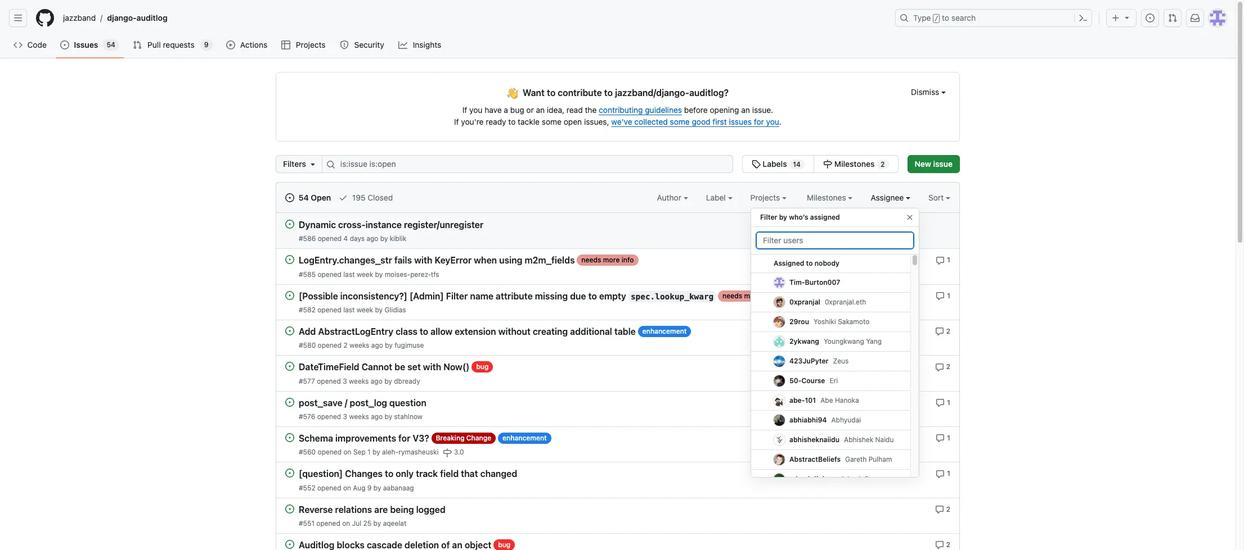Task type: describe. For each thing, give the bounding box(es) containing it.
#582
[[299, 306, 316, 315]]

git pull request image
[[133, 41, 142, 50]]

jazzband/django-
[[615, 88, 689, 98]]

issues
[[74, 40, 98, 50]]

due
[[570, 291, 586, 302]]

table image
[[282, 41, 291, 50]]

0 vertical spatial on
[[344, 449, 351, 457]]

0 vertical spatial triangle down image
[[1123, 13, 1132, 22]]

0 vertical spatial you
[[469, 105, 483, 115]]

4 2 link from the top
[[935, 540, 950, 550]]

last for logentry.changes_str fails with keyerror when using m2m_fields
[[343, 270, 355, 279]]

comment image for [possible inconsistency?] [admin] filter name attribute missing due to empty
[[936, 292, 945, 301]]

bug for the bottommost bug link
[[498, 541, 511, 550]]

days
[[350, 235, 365, 243]]

schema improvements for v3?
[[299, 434, 429, 444]]

label button
[[706, 192, 732, 204]]

abstractlogentry
[[318, 327, 393, 337]]

/ for jazzband
[[100, 13, 103, 23]]

open issue element for datetimefield cannot be set with now()
[[285, 362, 294, 372]]

author
[[657, 193, 684, 203]]

2ykwang
[[790, 338, 819, 346]]

1 vertical spatial if
[[454, 117, 459, 127]]

423jupyter zeus
[[790, 357, 849, 366]]

git pull request image
[[1168, 14, 1177, 23]]

1 horizontal spatial enhancement
[[642, 327, 687, 336]]

by left fugimuse
[[385, 342, 393, 350]]

abhishek
[[844, 436, 874, 445]]

abe
[[821, 397, 833, 405]]

table
[[614, 327, 636, 337]]

breaking
[[436, 434, 465, 443]]

open issue image for add abstractlogentry class to allow extension without creating additional table
[[285, 327, 294, 336]]

opened inside the reverse relations are being logged #551             opened on jul 25 by aqeelat
[[316, 520, 340, 528]]

1 for [question] changes to only track field that changed
[[947, 470, 950, 478]]

security link
[[335, 37, 390, 53]]

when
[[474, 256, 497, 266]]

milestones for milestones 2
[[834, 159, 875, 169]]

0 vertical spatial if
[[462, 105, 467, 115]]

bug for bug link to the left
[[476, 363, 489, 372]]

jul
[[352, 520, 361, 528]]

@2ykwang image
[[774, 337, 785, 348]]

195 closed link
[[339, 192, 393, 204]]

assigned
[[774, 259, 804, 268]]

needs for [possible inconsistency?] [admin] filter name attribute missing due to empty
[[723, 292, 742, 300]]

new
[[915, 159, 931, 169]]

info for [possible inconsistency?] [admin] filter name attribute missing due to empty
[[763, 292, 775, 300]]

1 vertical spatial for
[[398, 434, 410, 444]]

50-course eri
[[790, 377, 838, 385]]

type
[[913, 13, 931, 23]]

class
[[396, 327, 417, 337]]

projects inside 'link'
[[296, 40, 326, 50]]

add abstractlogentry class to allow extension without creating additional table link
[[299, 327, 636, 337]]

yoshiki
[[814, 318, 836, 326]]

195
[[352, 193, 366, 203]]

actions
[[240, 40, 267, 50]]

open issue element for logentry.changes_str fails with keyerror when using m2m_fields
[[285, 255, 294, 265]]

[question] changes to only track field that changed link
[[299, 470, 517, 480]]

2 link for datetimefield cannot be set with now()
[[935, 362, 950, 372]]

2 link for reverse relations are being logged
[[935, 504, 950, 515]]

abhisheknaiidu
[[790, 436, 840, 445]]

@29rou image
[[774, 317, 785, 328]]

list containing jazzband
[[59, 9, 889, 27]]

we've
[[611, 117, 632, 127]]

open issue image for post_save / post_log question
[[285, 398, 294, 407]]

on inside the reverse relations are being logged #551             opened on jul 25 by aqeelat
[[342, 520, 350, 528]]

@abhiabhi94 image
[[774, 415, 785, 427]]

assigned to nobody link
[[751, 255, 911, 273]]

label
[[706, 193, 728, 203]]

yang
[[866, 338, 882, 346]]

contributing
[[599, 105, 643, 115]]

1 vertical spatial you
[[766, 117, 779, 127]]

requests
[[163, 40, 195, 50]]

fugimuse
[[395, 342, 424, 350]]

on inside [question] changes to only track field that changed #552             opened on aug 9 by aabanaag
[[343, 484, 351, 493]]

comment image for add abstractlogentry class to allow extension without creating additional table
[[935, 328, 944, 337]]

close menu image
[[905, 213, 914, 222]]

idea,
[[547, 105, 564, 115]]

changes
[[345, 470, 383, 480]]

adarshdigievo
[[790, 476, 836, 484]]

by left aleh-
[[373, 449, 380, 457]]

creating
[[533, 327, 568, 337]]

info for logentry.changes_str fails with keyerror when using m2m_fields
[[622, 256, 634, 265]]

/ for type
[[935, 15, 939, 23]]

extension
[[455, 327, 496, 337]]

projects link
[[277, 37, 331, 53]]

issue element
[[742, 155, 898, 173]]

to right class
[[420, 327, 428, 337]]

weeks inside post_save / post_log question #576             opened 3 weeks ago by stahlnow
[[349, 413, 369, 421]]

by inside post_save / post_log question #576             opened 3 weeks ago by stahlnow
[[385, 413, 392, 421]]

milestones 2
[[832, 159, 885, 169]]

or
[[526, 105, 534, 115]]

moises-
[[385, 270, 410, 279]]

open issue image for schema improvements for v3?
[[285, 434, 294, 443]]

reverse
[[299, 505, 333, 515]]

1 vertical spatial bug link
[[494, 540, 515, 551]]

if you have a bug or an idea, read the contributing guidelines before opening an issue. if you're ready to tackle some open issues, we've collected some good first issues for you .
[[454, 105, 782, 127]]

2 an from the left
[[741, 105, 750, 115]]

3 inside post_save / post_log question #576             opened 3 weeks ago by stahlnow
[[343, 413, 347, 421]]

ready
[[486, 117, 506, 127]]

shield image
[[340, 41, 349, 50]]

sakamoto
[[838, 318, 870, 326]]

opened inside post_save / post_log question #576             opened 3 weeks ago by stahlnow
[[317, 413, 341, 421]]

open issue element for [possible inconsistency?] [admin] filter name attribute missing due to empty
[[285, 291, 294, 300]]

by left moises-
[[375, 270, 383, 279]]

1 vertical spatial with
[[423, 363, 441, 373]]

open issue element for dynamic cross-instance register/unregister
[[285, 219, 294, 229]]

last for [possible inconsistency?] [admin] filter name attribute missing due to empty
[[343, 306, 355, 315]]

have
[[485, 105, 502, 115]]

eri
[[830, 377, 838, 385]]

14
[[793, 160, 801, 169]]

guidelines
[[645, 105, 682, 115]]

comment image for weeks
[[936, 399, 945, 408]]

1 vertical spatial filter
[[446, 291, 468, 302]]

2 for 2 'link' corresponding to datetimefield cannot be set with now()
[[946, 363, 950, 372]]

open issue image for bug
[[285, 541, 294, 550]]

needs more info link for logentry.changes_str fails with keyerror when using m2m_fields
[[577, 255, 638, 266]]

open issue element for bug
[[285, 540, 294, 550]]

by inside dynamic cross-instance register/unregister #586             opened 4 days ago by kiblik
[[380, 235, 388, 243]]

abhiabhi94
[[790, 416, 827, 425]]

Search all issues text field
[[322, 155, 733, 173]]

projects inside popup button
[[750, 193, 782, 203]]

Issues search field
[[322, 155, 733, 173]]

to inside if you have a bug or an idea, read the contributing guidelines before opening an issue. if you're ready to tackle some open issues, we've collected some good first issues for you .
[[508, 117, 516, 127]]

1 for post_save / post_log question
[[947, 399, 950, 407]]

django-
[[107, 13, 137, 23]]

open issue image for datetimefield cannot be set with now()
[[285, 363, 294, 372]]

54 for 54
[[107, 41, 115, 49]]

dynamic
[[299, 220, 336, 230]]

by inside menu
[[779, 213, 787, 222]]

@abstractbeliefs image
[[774, 455, 785, 466]]

post_save / post_log question link
[[299, 398, 426, 408]]

comment image for datetimefield cannot be set with now()
[[935, 363, 944, 372]]

add abstractlogentry class to allow extension without creating additional table
[[299, 327, 636, 337]]

week for logentry.changes_str fails with keyerror when using m2m_fields
[[357, 270, 373, 279]]

d
[[865, 476, 870, 484]]

29rou yoshiki sakamoto
[[790, 318, 870, 326]]

0xpranjal 0xpranjal.eth
[[790, 298, 866, 307]]

filters button
[[276, 155, 322, 173]]

keyerror
[[435, 256, 472, 266]]

none search field containing filters
[[276, 155, 898, 173]]

using
[[499, 256, 522, 266]]

weeks for cannot
[[349, 377, 369, 386]]

assignee
[[871, 193, 906, 203]]

1 horizontal spatial issue opened image
[[1146, 14, 1155, 23]]

adarsh
[[841, 476, 863, 484]]

stahlnow
[[394, 413, 423, 421]]

.
[[779, 117, 782, 127]]

aqeelat link
[[383, 520, 406, 528]]

by down inconsistency?]
[[375, 306, 383, 315]]

code image
[[14, 41, 23, 50]]

you're
[[461, 117, 484, 127]]

#586
[[299, 235, 316, 243]]

plus image
[[1111, 13, 1120, 23]]

1 link for schema improvements for v3?
[[936, 433, 950, 444]]

to up the contributing
[[604, 88, 613, 98]]

opened up "datetimefield"
[[318, 342, 342, 350]]

filter inside menu
[[760, 213, 777, 222]]

missing
[[535, 291, 568, 302]]

menu containing filter by who's assigned
[[751, 204, 920, 551]]

@abhisheknaiidu image
[[774, 435, 785, 446]]

m2m_fields
[[525, 256, 575, 266]]

more for [possible inconsistency?] [admin] filter name attribute missing due to empty
[[744, 292, 761, 300]]

4
[[344, 235, 348, 243]]

1 an from the left
[[536, 105, 545, 115]]

open issue image for logentry.changes_str fails with keyerror when using m2m_fields
[[285, 256, 294, 265]]

collected
[[634, 117, 668, 127]]

jazzband link
[[59, 9, 100, 27]]

for inside if you have a bug or an idea, read the contributing guidelines before opening an issue. if you're ready to tackle some open issues, we've collected some good first issues for you .
[[754, 117, 764, 127]]

2 for 1st 2 'link' from the bottom
[[946, 541, 950, 550]]

#577             opened 3 weeks ago by dbready
[[299, 377, 420, 386]]

search
[[951, 13, 976, 23]]

adarshdigievo adarsh d
[[790, 476, 870, 484]]

sort button
[[929, 192, 950, 204]]

a
[[504, 105, 508, 115]]

tackle
[[518, 117, 540, 127]]

to right due
[[588, 291, 597, 302]]

to left search
[[942, 13, 949, 23]]

0 horizontal spatial enhancement
[[503, 434, 547, 443]]

only
[[396, 470, 414, 480]]

the
[[585, 105, 597, 115]]



Task type: locate. For each thing, give the bounding box(es) containing it.
glidias link
[[385, 306, 406, 315]]

4 1 link from the top
[[936, 433, 950, 444]]

1 for logentry.changes_str fails with keyerror when using m2m_fields
[[947, 256, 950, 265]]

some down idea,
[[542, 117, 562, 127]]

0 vertical spatial with
[[414, 256, 432, 266]]

needs more info link up the empty
[[577, 255, 638, 266]]

projects right 'table' image
[[296, 40, 326, 50]]

0 horizontal spatial bug link
[[472, 362, 493, 373]]

needs left @0xpranjal icon
[[723, 292, 742, 300]]

needs more info down '@tim burton007' image
[[723, 292, 775, 300]]

aabanaag
[[383, 484, 414, 493]]

abhisheknaiidu abhishek naidu
[[790, 436, 894, 445]]

bug inside if you have a bug or an idea, read the contributing guidelines before opening an issue. if you're ready to tackle some open issues, we've collected some good first issues for you .
[[510, 105, 524, 115]]

0 horizontal spatial issue opened image
[[285, 194, 294, 203]]

perez-
[[410, 270, 431, 279]]

filter down projects popup button
[[760, 213, 777, 222]]

1 link for post_save / post_log question
[[936, 398, 950, 408]]

1 some from the left
[[542, 117, 562, 127]]

ago up cannot
[[371, 342, 383, 350]]

0 vertical spatial filter
[[760, 213, 777, 222]]

abhyudai
[[831, 416, 861, 425]]

1 horizontal spatial filter
[[760, 213, 777, 222]]

week down inconsistency?]
[[357, 306, 373, 315]]

29rou
[[790, 318, 809, 326]]

ago down post_log
[[371, 413, 383, 421]]

0 vertical spatial weeks
[[349, 342, 369, 350]]

tag image
[[752, 160, 761, 169]]

nobody
[[815, 259, 840, 268]]

3 comment image from the top
[[936, 470, 945, 479]]

bug link
[[472, 362, 493, 373], [494, 540, 515, 551]]

7 open issue element from the top
[[285, 433, 294, 443]]

milestones for milestones
[[807, 193, 848, 203]]

milestones up 'assigned'
[[807, 193, 848, 203]]

[question] changes to only track field that changed #552             opened on aug 9 by aabanaag
[[299, 470, 517, 493]]

open issue element for schema improvements for v3?
[[285, 433, 294, 443]]

for up aleh-rymasheuski link
[[398, 434, 410, 444]]

additional
[[570, 327, 612, 337]]

3 down "datetimefield"
[[343, 377, 347, 386]]

0 vertical spatial enhancement
[[642, 327, 687, 336]]

0 horizontal spatial for
[[398, 434, 410, 444]]

0 vertical spatial bug link
[[472, 362, 493, 373]]

/ inside jazzband / django-auditlog
[[100, 13, 103, 23]]

1 vertical spatial comment image
[[936, 399, 945, 408]]

0 vertical spatial issue opened image
[[1146, 14, 1155, 23]]

0 vertical spatial 9
[[204, 41, 209, 49]]

more up the empty
[[603, 256, 620, 265]]

3 down post_save / post_log question link
[[343, 413, 347, 421]]

needs for logentry.changes_str fails with keyerror when using m2m_fields
[[581, 256, 601, 265]]

improvements
[[335, 434, 396, 444]]

1 week from the top
[[357, 270, 373, 279]]

milestones inside milestones "popup button"
[[807, 193, 848, 203]]

2 vertical spatial weeks
[[349, 413, 369, 421]]

1 3 from the top
[[343, 377, 347, 386]]

0 vertical spatial last
[[343, 270, 355, 279]]

opened inside dynamic cross-instance register/unregister #586             opened 4 days ago by kiblik
[[318, 235, 342, 243]]

1 link for logentry.changes_str fails with keyerror when using m2m_fields
[[936, 255, 950, 265]]

read
[[567, 105, 583, 115]]

new issue link
[[907, 155, 960, 173]]

1 for [possible inconsistency?] [admin] filter name attribute missing due to empty
[[947, 292, 950, 300]]

4 open issue element from the top
[[285, 326, 294, 336]]

9 right 'aug'
[[367, 484, 372, 493]]

more for logentry.changes_str fails with keyerror when using m2m_fields
[[603, 256, 620, 265]]

1 horizontal spatial 54
[[299, 193, 309, 203]]

triangle down image left "search" icon at left
[[308, 160, 317, 169]]

/ inside type / to search
[[935, 15, 939, 23]]

0 vertical spatial needs
[[581, 256, 601, 265]]

0 vertical spatial week
[[357, 270, 373, 279]]

2 vertical spatial comment image
[[936, 470, 945, 479]]

filters
[[283, 159, 306, 169]]

1 horizontal spatial info
[[763, 292, 775, 300]]

stahlnow link
[[394, 413, 423, 421]]

if left you're
[[454, 117, 459, 127]]

2 some from the left
[[670, 117, 690, 127]]

1 vertical spatial needs more info link
[[718, 291, 780, 302]]

dismiss
[[911, 87, 941, 97]]

0 vertical spatial more
[[603, 256, 620, 265]]

reverse relations are being logged link
[[299, 505, 446, 515]]

0 horizontal spatial enhancement link
[[498, 433, 551, 444]]

9 inside [question] changes to only track field that changed #552             opened on aug 9 by aabanaag
[[367, 484, 372, 493]]

@50 course image
[[774, 376, 785, 387]]

moises-perez-tfs link
[[385, 270, 439, 279]]

dynamic cross-instance register/unregister link
[[299, 220, 483, 230]]

weeks down abstractlogentry
[[349, 342, 369, 350]]

comment image
[[936, 256, 945, 265], [936, 399, 945, 408], [936, 470, 945, 479]]

2 inside the milestones 2
[[881, 160, 885, 169]]

2 open issue element from the top
[[285, 255, 294, 265]]

tim-burton007
[[790, 279, 840, 287]]

open issue image
[[285, 220, 294, 229], [285, 434, 294, 443], [285, 505, 294, 514], [285, 541, 294, 550]]

54 left open
[[299, 193, 309, 203]]

9 left play image on the top left of page
[[204, 41, 209, 49]]

3 2 link from the top
[[935, 504, 950, 515]]

assigned to nobody
[[774, 259, 840, 268]]

0 vertical spatial 54
[[107, 41, 115, 49]]

some down before
[[670, 117, 690, 127]]

2 3 from the top
[[343, 413, 347, 421]]

milestone image
[[443, 449, 452, 458]]

code
[[27, 40, 47, 50]]

/ inside post_save / post_log question #576             opened 3 weeks ago by stahlnow
[[345, 398, 348, 408]]

#560
[[299, 449, 316, 457]]

issue opened image left git pull request image on the right of page
[[1146, 14, 1155, 23]]

open issue image
[[285, 256, 294, 265], [285, 291, 294, 300], [285, 327, 294, 336], [285, 363, 294, 372], [285, 398, 294, 407], [285, 469, 294, 478]]

if
[[462, 105, 467, 115], [454, 117, 459, 127]]

2 week from the top
[[357, 306, 373, 315]]

aqeelat
[[383, 520, 406, 528]]

by left who's in the top of the page
[[779, 213, 787, 222]]

enhancement down spec.lookup_kwarg
[[642, 327, 687, 336]]

open issue image for reverse relations are being logged
[[285, 505, 294, 514]]

to right want
[[547, 88, 556, 98]]

1 vertical spatial 9
[[367, 484, 372, 493]]

0 horizontal spatial info
[[622, 256, 634, 265]]

on left jul
[[342, 520, 350, 528]]

be
[[395, 363, 405, 373]]

2 for 2 'link' related to add abstractlogentry class to allow extension without creating additional table
[[946, 327, 950, 336]]

1 for schema improvements for v3?
[[947, 434, 950, 443]]

filter left name on the left bottom of page
[[446, 291, 468, 302]]

1 horizontal spatial triangle down image
[[1123, 13, 1132, 22]]

new issue
[[915, 159, 953, 169]]

needs more info link for [possible inconsistency?] [admin] filter name attribute missing due to empty
[[718, 291, 780, 302]]

issues,
[[584, 117, 609, 127]]

needs more info link
[[577, 255, 638, 266], [718, 291, 780, 302]]

@0xpranjal image
[[774, 297, 785, 308]]

1 vertical spatial needs more info
[[723, 292, 775, 300]]

homepage image
[[36, 9, 54, 27]]

week up inconsistency?]
[[357, 270, 373, 279]]

[question]
[[299, 470, 343, 480]]

to right ready
[[508, 117, 516, 127]]

3 open issue image from the top
[[285, 505, 294, 514]]

opened down "schema"
[[318, 449, 342, 457]]

1 vertical spatial enhancement
[[503, 434, 547, 443]]

1 horizontal spatial some
[[670, 117, 690, 127]]

8 open issue element from the top
[[285, 469, 294, 478]]

spec.lookup_kwarg
[[631, 293, 714, 302]]

graph image
[[399, 41, 408, 50]]

opened down [question] on the left bottom of the page
[[317, 484, 341, 493]]

open issue element for [question] changes to only track field that changed
[[285, 469, 294, 478]]

5 open issue image from the top
[[285, 398, 294, 407]]

0 horizontal spatial triangle down image
[[308, 160, 317, 169]]

#585
[[299, 270, 316, 279]]

10 open issue element from the top
[[285, 540, 294, 550]]

@423jupyter image
[[774, 356, 785, 367]]

open
[[564, 117, 582, 127]]

1 horizontal spatial bug link
[[494, 540, 515, 551]]

with up the perez- on the left of the page
[[414, 256, 432, 266]]

opened down [possible
[[318, 306, 341, 315]]

6 open issue element from the top
[[285, 398, 294, 407]]

1 vertical spatial week
[[357, 306, 373, 315]]

1 open issue image from the top
[[285, 220, 294, 229]]

54 right issues
[[107, 41, 115, 49]]

needs more info for [possible inconsistency?] [admin] filter name attribute missing due to empty
[[723, 292, 775, 300]]

0 horizontal spatial an
[[536, 105, 545, 115]]

0 horizontal spatial needs more info
[[581, 256, 634, 265]]

by inside the reverse relations are being logged #551             opened on jul 25 by aqeelat
[[373, 520, 381, 528]]

opened down logentry.changes_str at the left top
[[318, 270, 342, 279]]

25
[[363, 520, 372, 528]]

an
[[536, 105, 545, 115], [741, 105, 750, 115]]

pulham
[[869, 456, 892, 464]]

issue opened image
[[60, 41, 69, 50]]

relations
[[335, 505, 372, 515]]

last up abstractlogentry
[[343, 306, 355, 315]]

search image
[[326, 160, 335, 169]]

more left @0xpranjal icon
[[744, 292, 761, 300]]

0 vertical spatial enhancement link
[[638, 326, 691, 338]]

milestones right milestone image
[[834, 159, 875, 169]]

info down '@tim burton007' image
[[763, 292, 775, 300]]

dynamic cross-instance register/unregister #586             opened 4 days ago by kiblik
[[299, 220, 483, 243]]

sep
[[353, 449, 366, 457]]

check image
[[339, 194, 348, 203]]

0 horizontal spatial you
[[469, 105, 483, 115]]

1 horizontal spatial for
[[754, 117, 764, 127]]

weeks down post_save / post_log question link
[[349, 413, 369, 421]]

2 last from the top
[[343, 306, 355, 315]]

triangle down image right plus 'icon'
[[1123, 13, 1132, 22]]

needs up due
[[581, 256, 601, 265]]

datetimefield cannot be set with now() link
[[299, 363, 470, 373]]

projects down labels
[[750, 193, 782, 203]]

open issue element for add abstractlogentry class to allow extension without creating additional table
[[285, 326, 294, 336]]

0 horizontal spatial projects
[[296, 40, 326, 50]]

2 vertical spatial on
[[342, 520, 350, 528]]

1 last from the top
[[343, 270, 355, 279]]

1 horizontal spatial needs more info link
[[718, 291, 780, 302]]

1 comment image from the top
[[936, 256, 945, 265]]

1 vertical spatial projects
[[750, 193, 782, 203]]

to inside [question] changes to only track field that changed #552             opened on aug 9 by aabanaag
[[385, 470, 393, 480]]

0 vertical spatial info
[[622, 256, 634, 265]]

enhancement up changed
[[503, 434, 547, 443]]

triangle down image inside filters "popup button"
[[308, 160, 317, 169]]

last down logentry.changes_str at the left top
[[343, 270, 355, 279]]

comment image
[[936, 292, 945, 301], [935, 328, 944, 337], [935, 363, 944, 372], [936, 435, 945, 444], [935, 506, 944, 515], [935, 541, 944, 550]]

instance
[[366, 220, 402, 230]]

post_save / post_log question #576             opened 3 weeks ago by stahlnow
[[299, 398, 426, 421]]

weeks up post_save / post_log question link
[[349, 377, 369, 386]]

you up you're
[[469, 105, 483, 115]]

by inside [question] changes to only track field that changed #552             opened on aug 9 by aabanaag
[[374, 484, 381, 493]]

change
[[466, 434, 491, 443]]

1 horizontal spatial enhancement link
[[638, 326, 691, 338]]

needs more info for logentry.changes_str fails with keyerror when using m2m_fields
[[581, 256, 634, 265]]

1 vertical spatial issue opened image
[[285, 194, 294, 203]]

triangle down image
[[1123, 13, 1132, 22], [308, 160, 317, 169]]

2 2 link from the top
[[935, 362, 950, 372]]

opened down post_save
[[317, 413, 341, 421]]

comment image for changed
[[936, 470, 945, 479]]

menu
[[751, 204, 920, 551]]

list
[[59, 9, 889, 27]]

rymasheuski
[[399, 449, 439, 457]]

#580             opened 2 weeks ago by fugimuse
[[299, 342, 424, 350]]

week for [possible inconsistency?] [admin] filter name attribute missing due to empty
[[357, 306, 373, 315]]

insights link
[[394, 37, 447, 53]]

1 vertical spatial enhancement link
[[498, 433, 551, 444]]

1 2 link from the top
[[935, 326, 950, 337]]

opened
[[318, 235, 342, 243], [318, 270, 342, 279], [318, 306, 341, 315], [318, 342, 342, 350], [317, 377, 341, 386], [317, 413, 341, 421], [318, 449, 342, 457], [317, 484, 341, 493], [316, 520, 340, 528]]

2 horizontal spatial /
[[935, 15, 939, 23]]

issue opened image inside "54 open" link
[[285, 194, 294, 203]]

by down datetimefield cannot be set with now() link
[[384, 377, 392, 386]]

2 comment image from the top
[[936, 399, 945, 408]]

0 horizontal spatial needs more info link
[[577, 255, 638, 266]]

@abe 101 image
[[774, 396, 785, 407]]

👋 want to contribute to jazzband/django-auditlog?
[[507, 86, 729, 100]]

0 horizontal spatial 9
[[204, 41, 209, 49]]

1 open issue element from the top
[[285, 219, 294, 229]]

ago right days
[[367, 235, 378, 243]]

2 link for add abstractlogentry class to allow extension without creating additional table
[[935, 326, 950, 337]]

3 1 link from the top
[[936, 398, 950, 408]]

milestones inside issue element
[[834, 159, 875, 169]]

by down 'instance'
[[380, 235, 388, 243]]

breaking change
[[436, 434, 491, 443]]

you down issue.
[[766, 117, 779, 127]]

to inside menu
[[806, 259, 813, 268]]

1 vertical spatial weeks
[[349, 377, 369, 386]]

54 for 54 open
[[299, 193, 309, 203]]

enhancement link down spec.lookup_kwarg
[[638, 326, 691, 338]]

opened down 'reverse'
[[316, 520, 340, 528]]

Filter users text field
[[756, 232, 914, 250]]

3
[[343, 377, 347, 386], [343, 413, 347, 421]]

0 vertical spatial projects
[[296, 40, 326, 50]]

9
[[204, 41, 209, 49], [367, 484, 372, 493]]

opened down "datetimefield"
[[317, 377, 341, 386]]

1 open issue image from the top
[[285, 256, 294, 265]]

1 horizontal spatial projects
[[750, 193, 782, 203]]

1 horizontal spatial needs
[[723, 292, 742, 300]]

6 open issue image from the top
[[285, 469, 294, 478]]

enhancement link
[[638, 326, 691, 338], [498, 433, 551, 444]]

course
[[802, 377, 825, 385]]

to left nobody
[[806, 259, 813, 268]]

1 horizontal spatial needs more info
[[723, 292, 775, 300]]

1 vertical spatial bug
[[476, 363, 489, 372]]

security
[[354, 40, 384, 50]]

9 open issue element from the top
[[285, 504, 294, 514]]

3 open issue element from the top
[[285, 291, 294, 300]]

comment image for schema improvements for v3?
[[936, 435, 945, 444]]

insights
[[413, 40, 441, 50]]

on left 'aug'
[[343, 484, 351, 493]]

1 vertical spatial on
[[343, 484, 351, 493]]

add
[[299, 327, 316, 337]]

now()
[[443, 363, 470, 373]]

ago inside post_save / post_log question #576             opened 3 weeks ago by stahlnow
[[371, 413, 383, 421]]

0xpranjal.eth
[[825, 298, 866, 307]]

2 vertical spatial bug
[[498, 541, 511, 550]]

post_log
[[350, 398, 387, 408]]

info
[[622, 256, 634, 265], [763, 292, 775, 300]]

datetimefield
[[299, 363, 359, 373]]

datetimefield cannot be set with now()
[[299, 363, 470, 373]]

/ left django- on the top
[[100, 13, 103, 23]]

5 1 link from the top
[[936, 469, 950, 479]]

aug
[[353, 484, 365, 493]]

[admin]
[[410, 291, 444, 302]]

5 open issue element from the top
[[285, 362, 294, 372]]

1 vertical spatial milestones
[[807, 193, 848, 203]]

if up you're
[[462, 105, 467, 115]]

command palette image
[[1079, 14, 1088, 23]]

enhancement link up changed
[[498, 433, 551, 444]]

needs more info link down '@tim burton007' image
[[718, 291, 780, 302]]

1 horizontal spatial 9
[[367, 484, 372, 493]]

0 horizontal spatial filter
[[446, 291, 468, 302]]

assignee button
[[871, 192, 911, 204]]

1 horizontal spatial you
[[766, 117, 779, 127]]

comment image for reverse relations are being logged
[[935, 506, 944, 515]]

0 vertical spatial comment image
[[936, 256, 945, 265]]

open issue image for dynamic cross-instance register/unregister
[[285, 220, 294, 229]]

1 horizontal spatial more
[[744, 292, 761, 300]]

an up issues
[[741, 105, 750, 115]]

more
[[603, 256, 620, 265], [744, 292, 761, 300]]

on left sep
[[344, 449, 351, 457]]

opened inside [question] changes to only track field that changed #552             opened on aug 9 by aabanaag
[[317, 484, 341, 493]]

1 vertical spatial more
[[744, 292, 761, 300]]

2 1 link from the top
[[936, 291, 950, 301]]

1 horizontal spatial /
[[345, 398, 348, 408]]

1 vertical spatial 3
[[343, 413, 347, 421]]

4 open issue image from the top
[[285, 541, 294, 550]]

1 vertical spatial 54
[[299, 193, 309, 203]]

dbready link
[[394, 377, 420, 386]]

to left the only
[[385, 470, 393, 480]]

ago down cannot
[[371, 377, 383, 386]]

/ right type at top right
[[935, 15, 939, 23]]

2 for 2 'link' associated with reverse relations are being logged
[[946, 506, 950, 514]]

1 horizontal spatial an
[[741, 105, 750, 115]]

info up the empty
[[622, 256, 634, 265]]

1 link
[[936, 255, 950, 265], [936, 291, 950, 301], [936, 398, 950, 408], [936, 433, 950, 444], [936, 469, 950, 479]]

milestone image
[[823, 160, 832, 169]]

author button
[[657, 192, 688, 204]]

cannot
[[362, 363, 392, 373]]

by left "stahlnow" link
[[385, 413, 392, 421]]

0 vertical spatial milestones
[[834, 159, 875, 169]]

0 vertical spatial bug
[[510, 105, 524, 115]]

open issue element
[[285, 219, 294, 229], [285, 255, 294, 265], [285, 291, 294, 300], [285, 326, 294, 336], [285, 362, 294, 372], [285, 398, 294, 407], [285, 433, 294, 443], [285, 469, 294, 478], [285, 504, 294, 514], [285, 540, 294, 550]]

open
[[311, 193, 331, 203]]

open issue element for reverse relations are being logged
[[285, 504, 294, 514]]

1 vertical spatial triangle down image
[[308, 160, 317, 169]]

ago inside dynamic cross-instance register/unregister #586             opened 4 days ago by kiblik
[[367, 235, 378, 243]]

/ for post_save
[[345, 398, 348, 408]]

open issue image for [possible inconsistency?] [admin] filter name attribute missing due to empty
[[285, 291, 294, 300]]

track
[[416, 470, 438, 480]]

abe-101 abe hanoka
[[790, 397, 859, 405]]

kiblik
[[390, 235, 406, 243]]

0 horizontal spatial needs
[[581, 256, 601, 265]]

open issue image for [question] changes to only track field that changed
[[285, 469, 294, 478]]

1 1 link from the top
[[936, 255, 950, 265]]

54 open link
[[285, 192, 331, 204]]

4 open issue image from the top
[[285, 363, 294, 372]]

needs
[[581, 256, 601, 265], [723, 292, 742, 300]]

kiblik link
[[390, 235, 406, 243]]

opened left the 4
[[318, 235, 342, 243]]

an right or on the left of the page
[[536, 105, 545, 115]]

@tim burton007 image
[[774, 277, 785, 289]]

0 vertical spatial 3
[[343, 377, 347, 386]]

issue opened image
[[1146, 14, 1155, 23], [285, 194, 294, 203]]

needs more info up the empty
[[581, 256, 634, 265]]

0 horizontal spatial if
[[454, 117, 459, 127]]

set
[[408, 363, 421, 373]]

tfs
[[431, 270, 439, 279]]

1 vertical spatial needs
[[723, 292, 742, 300]]

2 open issue image from the top
[[285, 434, 294, 443]]

want
[[523, 88, 545, 98]]

issue opened image left 54 open
[[285, 194, 294, 203]]

changed
[[480, 470, 517, 480]]

open issue element for post_save / post_log question
[[285, 398, 294, 407]]

weeks for abstractlogentry
[[349, 342, 369, 350]]

0 horizontal spatial /
[[100, 13, 103, 23]]

0 vertical spatial for
[[754, 117, 764, 127]]

0 horizontal spatial more
[[603, 256, 620, 265]]

abhiabhi94 abhyudai
[[790, 416, 861, 425]]

2 open issue image from the top
[[285, 291, 294, 300]]

0 horizontal spatial 54
[[107, 41, 115, 49]]

1 vertical spatial last
[[343, 306, 355, 315]]

1 vertical spatial info
[[763, 292, 775, 300]]

1 link for [question] changes to only track field that changed
[[936, 469, 950, 479]]

3 open issue image from the top
[[285, 327, 294, 336]]

0 vertical spatial needs more info
[[581, 256, 634, 265]]

by right 25
[[373, 520, 381, 528]]

play image
[[226, 41, 235, 50]]

1 link for [possible inconsistency?] [admin] filter name attribute missing due to empty
[[936, 291, 950, 301]]

by right 'aug'
[[374, 484, 381, 493]]

None search field
[[276, 155, 898, 173]]

/ left post_log
[[345, 398, 348, 408]]

dbready
[[394, 377, 420, 386]]

1 horizontal spatial if
[[462, 105, 467, 115]]

with right set on the bottom of page
[[423, 363, 441, 373]]

for down issue.
[[754, 117, 764, 127]]

notifications image
[[1191, 14, 1200, 23]]

0 vertical spatial needs more info link
[[577, 255, 638, 266]]

0 horizontal spatial some
[[542, 117, 562, 127]]



Task type: vqa. For each thing, say whether or not it's contained in the screenshot.
CUSTOM in the left bottom of the page
no



